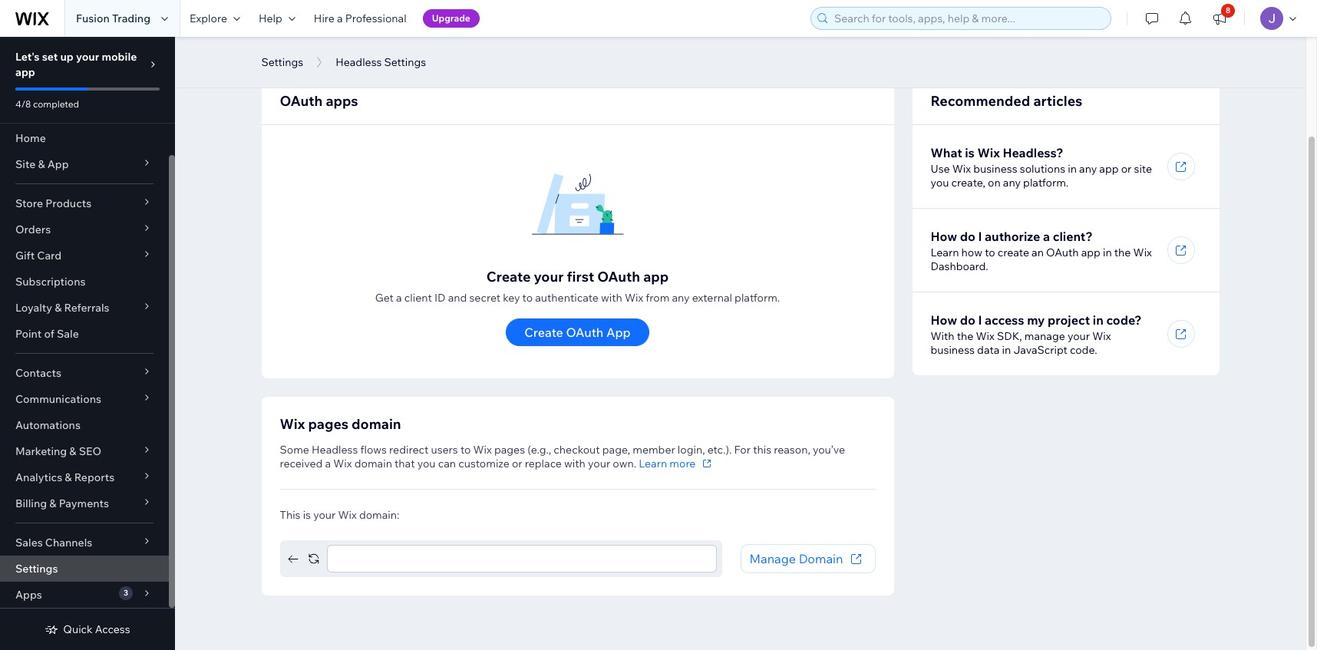 Task type: describe. For each thing, give the bounding box(es) containing it.
settings inside button
[[384, 55, 426, 69]]

app up "headless settings"
[[402, 39, 422, 53]]

1 vertical spatial more
[[670, 457, 696, 471]]

secret
[[469, 291, 501, 305]]

hire a professional
[[314, 12, 407, 25]]

billing & payments button
[[0, 491, 169, 517]]

an inside how do i authorize a client? learn how to create an oauth app in the wix dashboard.
[[1032, 246, 1044, 259]]

center
[[535, 39, 569, 53]]

your inside let's set up your mobile app
[[76, 50, 99, 64]]

manage
[[1025, 329, 1065, 343]]

a inside some headless flows redirect users to wix pages (e.g., checkout page, member login, etc.). for this reason, you've received a wix domain that you can customize or replace with your own.
[[325, 457, 331, 471]]

wix up on
[[978, 145, 1000, 160]]

app.
[[701, 39, 723, 53]]

4/8 completed
[[15, 98, 79, 110]]

0 horizontal spatial learn
[[639, 457, 667, 471]]

developers
[[476, 39, 533, 53]]

need
[[623, 39, 649, 53]]

create
[[998, 246, 1030, 259]]

wix right users
[[473, 443, 492, 457]]

settings link
[[0, 556, 169, 582]]

what is wix headless? use wix business solutions in any app or site you create, on any platform.
[[931, 145, 1152, 190]]

your right this
[[313, 508, 336, 522]]

your inside some headless flows redirect users to wix pages (e.g., checkout page, member login, etc.). for this reason, you've received a wix domain that you can customize or replace with your own.
[[588, 457, 610, 471]]

pages inside some headless flows redirect users to wix pages (e.g., checkout page, member login, etc.). for this reason, you've received a wix domain that you can customize or replace with your own.
[[494, 443, 525, 457]]

external
[[692, 291, 732, 305]]

contacts button
[[0, 360, 169, 386]]

mobile
[[102, 50, 137, 64]]

wix right for
[[868, 39, 886, 53]]

you're
[[311, 39, 342, 53]]

home
[[15, 131, 46, 145]]

sdk,
[[997, 329, 1022, 343]]

analytics & reports
[[15, 471, 115, 484]]

store
[[15, 197, 43, 210]]

create oauth app button
[[506, 319, 649, 346]]

settings button
[[254, 51, 311, 74]]

billing
[[15, 497, 47, 511]]

app inside what is wix headless? use wix business solutions in any app or site you create, on any platform.
[[1100, 162, 1119, 176]]

headless settings button
[[328, 51, 434, 74]]

headless settings
[[336, 55, 426, 69]]

domain inside some headless flows redirect users to wix pages (e.g., checkout page, member login, etc.). for this reason, you've received a wix domain that you can customize or replace with your own.
[[354, 457, 392, 471]]

app inside how do i authorize a client? learn how to create an oauth app in the wix dashboard.
[[1081, 246, 1101, 259]]

2 horizontal spatial any
[[1079, 162, 1097, 176]]

or inside some headless flows redirect users to wix pages (e.g., checkout page, member login, etc.). for this reason, you've received a wix domain that you can customize or replace with your own.
[[512, 457, 523, 471]]

replace
[[525, 457, 562, 471]]

0 horizontal spatial pages
[[308, 415, 349, 433]]

create oauth app
[[525, 325, 631, 340]]

what
[[931, 145, 962, 160]]

payments
[[59, 497, 109, 511]]

subscriptions
[[15, 275, 86, 289]]

subscriptions link
[[0, 269, 169, 295]]

create for oauth
[[525, 325, 563, 340]]

how do i authorize a client? learn how to create an oauth app in the wix dashboard.
[[931, 229, 1152, 273]]

sidebar element
[[0, 37, 175, 650]]

& for marketing
[[69, 445, 76, 458]]

0 vertical spatial the
[[436, 39, 452, 53]]

client
[[404, 291, 432, 305]]

billing & payments
[[15, 497, 109, 511]]

on
[[988, 176, 1001, 190]]

app for create oauth app
[[606, 325, 631, 340]]

your inside how do i access my project in code? with the wix sdk, manage your wix business data in javascript code.
[[1068, 329, 1090, 343]]

client?
[[1053, 229, 1093, 244]]

reason,
[[774, 443, 811, 457]]

reports
[[74, 471, 115, 484]]

to inside how do i authorize a client? learn how to create an oauth app in the wix dashboard.
[[985, 246, 995, 259]]

orders
[[15, 223, 51, 236]]

note:
[[271, 39, 299, 53]]

marketing
[[15, 445, 67, 458]]

of
[[44, 327, 54, 341]]

own.
[[613, 457, 637, 471]]

learn more
[[639, 457, 696, 471]]

this is your wix domain:
[[280, 508, 400, 522]]

how for how do i access my project in code?
[[931, 312, 957, 328]]

quick
[[63, 623, 93, 636]]

building
[[344, 39, 385, 53]]

wix up some
[[280, 415, 305, 433]]

oauth apps
[[280, 92, 358, 110]]

this
[[753, 443, 772, 457]]

in left code? on the right of the page
[[1093, 312, 1104, 328]]

your inside create your first oauth app get a client id and secret key to authenticate with wix from any external platform.
[[534, 268, 564, 286]]

automations
[[15, 418, 81, 432]]

settings for settings 'link'
[[15, 562, 58, 576]]

explore
[[190, 12, 227, 25]]

set
[[42, 50, 58, 64]]

,
[[569, 39, 572, 53]]

hire a professional link
[[305, 0, 416, 37]]

you inside some headless flows redirect users to wix pages (e.g., checkout page, member login, etc.). for this reason, you've received a wix domain that you can customize or replace with your own.
[[417, 457, 436, 471]]

quick access
[[63, 623, 130, 636]]

0 vertical spatial apps
[[889, 39, 913, 53]]

oauth left for
[[816, 39, 849, 53]]

site & app button
[[0, 151, 169, 177]]

in down upgrade button
[[424, 39, 433, 53]]

dashboard.
[[931, 259, 989, 273]]

gift card button
[[0, 243, 169, 269]]

contacts
[[15, 366, 61, 380]]

get
[[375, 291, 394, 305]]

you've
[[813, 443, 845, 457]]

app inside create your first oauth app get a client id and secret key to authenticate with wix from any external platform.
[[643, 268, 669, 286]]

use
[[931, 162, 950, 176]]

don't
[[595, 39, 621, 53]]

login,
[[678, 443, 705, 457]]

oauth inside create your first oauth app get a client id and secret key to authenticate with wix from any external platform.
[[598, 268, 640, 286]]

the inside how do i access my project in code? with the wix sdk, manage your wix business data in javascript code.
[[957, 329, 974, 343]]

authorize
[[985, 229, 1041, 244]]

0 horizontal spatial an
[[388, 39, 400, 53]]

Search for tools, apps, help & more... field
[[830, 8, 1106, 29]]

do for access
[[960, 312, 976, 328]]

up
[[60, 50, 74, 64]]

automations link
[[0, 412, 169, 438]]

how do i access my project in code? with the wix sdk, manage your wix business data in javascript code.
[[931, 312, 1142, 357]]

some
[[280, 443, 309, 457]]

& for analytics
[[65, 471, 72, 484]]

to inside some headless flows redirect users to wix pages (e.g., checkout page, member login, etc.). for this reason, you've received a wix domain that you can customize or replace with your own.
[[461, 443, 471, 457]]

how for how do i authorize a client?
[[931, 229, 957, 244]]

point of sale
[[15, 327, 79, 341]]

recommended
[[931, 92, 1031, 110]]

javascript
[[1014, 343, 1068, 357]]

access
[[95, 623, 130, 636]]

0 vertical spatial more
[[756, 39, 782, 53]]

a inside how do i authorize a client? learn how to create an oauth app in the wix dashboard.
[[1043, 229, 1050, 244]]

help
[[259, 12, 282, 25]]

oauth inside button
[[566, 325, 604, 340]]

loyalty
[[15, 301, 52, 315]]

analytics
[[15, 471, 62, 484]]



Task type: vqa. For each thing, say whether or not it's contained in the screenshot.


Task type: locate. For each thing, give the bounding box(es) containing it.
2 horizontal spatial learn
[[931, 246, 959, 259]]

settings inside 'link'
[[15, 562, 58, 576]]

0 horizontal spatial to
[[461, 443, 471, 457]]

is right this
[[303, 508, 311, 522]]

settings
[[261, 55, 303, 69], [384, 55, 426, 69], [15, 562, 58, 576]]

8
[[1226, 5, 1231, 15]]

etc.).
[[708, 443, 732, 457]]

apps
[[15, 588, 42, 602]]

code?
[[1107, 312, 1142, 328]]

headless inside some headless flows redirect users to wix pages (e.g., checkout page, member login, etc.). for this reason, you've received a wix domain that you can customize or replace with your own.
[[312, 443, 358, 457]]

0 horizontal spatial any
[[672, 291, 690, 305]]

1 horizontal spatial the
[[957, 329, 974, 343]]

do inside how do i authorize a client? learn how to create an oauth app in the wix dashboard.
[[960, 229, 976, 244]]

pages up some
[[308, 415, 349, 433]]

manage domain
[[750, 551, 843, 567]]

0 vertical spatial app
[[47, 157, 69, 171]]

app for site & app
[[47, 157, 69, 171]]

0 horizontal spatial settings
[[15, 562, 58, 576]]

or left site
[[1121, 162, 1132, 176]]

0 horizontal spatial platform.
[[735, 291, 780, 305]]

learn left how
[[931, 246, 959, 259]]

0 vertical spatial business
[[974, 162, 1018, 176]]

headless?
[[1003, 145, 1064, 160]]

an up "headless settings"
[[388, 39, 400, 53]]

1 horizontal spatial learn
[[725, 39, 753, 53]]

& right the loyalty
[[55, 301, 62, 315]]

0 horizontal spatial is
[[303, 508, 311, 522]]

oauth inside how do i authorize a client? learn how to create an oauth app in the wix dashboard.
[[1047, 246, 1079, 259]]

a right hire at the left of the page
[[337, 12, 343, 25]]

1 horizontal spatial settings
[[261, 55, 303, 69]]

authenticate
[[535, 291, 599, 305]]

for
[[734, 443, 751, 457]]

create your first oauth app get a client id and secret key to authenticate with wix from any external platform.
[[375, 268, 780, 305]]

in right the solutions
[[1068, 162, 1077, 176]]

a inside hire a professional link
[[337, 12, 343, 25]]

learn more link
[[639, 457, 714, 471]]

or inside what is wix headless? use wix business solutions in any app or site you create, on any platform.
[[1121, 162, 1132, 176]]

learn more about oauth for wix apps link
[[725, 39, 913, 53]]

any
[[1079, 162, 1097, 176], [1003, 176, 1021, 190], [672, 291, 690, 305]]

is right what
[[965, 145, 975, 160]]

1 how from the top
[[931, 229, 957, 244]]

domain left that
[[354, 457, 392, 471]]

1 vertical spatial learn
[[931, 246, 959, 259]]

you inside what is wix headless? use wix business solutions in any app or site you create, on any platform.
[[931, 176, 949, 190]]

0 vertical spatial is
[[965, 145, 975, 160]]

to
[[985, 246, 995, 259], [523, 291, 533, 305], [461, 443, 471, 457]]

0 vertical spatial i
[[978, 229, 982, 244]]

0 vertical spatial platform.
[[1023, 176, 1069, 190]]

an right need
[[651, 39, 664, 53]]

i for authorize
[[978, 229, 982, 244]]

access
[[985, 312, 1025, 328]]

i inside how do i authorize a client? learn how to create an oauth app in the wix dashboard.
[[978, 229, 982, 244]]

2 vertical spatial learn
[[639, 457, 667, 471]]

0 vertical spatial create
[[486, 268, 531, 286]]

wix up code? on the right of the page
[[1134, 246, 1152, 259]]

create inside create your first oauth app get a client id and secret key to authenticate with wix from any external platform.
[[486, 268, 531, 286]]

1 horizontal spatial with
[[601, 291, 622, 305]]

business left data
[[931, 343, 975, 357]]

2 horizontal spatial an
[[1032, 246, 1044, 259]]

2 do from the top
[[960, 312, 976, 328]]

your down project at right
[[1068, 329, 1090, 343]]

in up code? on the right of the page
[[1103, 246, 1112, 259]]

how inside how do i access my project in code? with the wix sdk, manage your wix business data in javascript code.
[[931, 312, 957, 328]]

1 i from the top
[[978, 229, 982, 244]]

a left client?
[[1043, 229, 1050, 244]]

wix inside how do i authorize a client? learn how to create an oauth app in the wix dashboard.
[[1134, 246, 1152, 259]]

1 vertical spatial domain
[[354, 457, 392, 471]]

you left create,
[[931, 176, 949, 190]]

i up how
[[978, 229, 982, 244]]

learn right the 'own.'
[[639, 457, 667, 471]]

project
[[1048, 312, 1090, 328]]

a inside create your first oauth app get a client id and secret key to authenticate with wix from any external platform.
[[396, 291, 402, 305]]

about
[[784, 39, 814, 53]]

wix left the from
[[625, 291, 644, 305]]

in inside what is wix headless? use wix business solutions in any app or site you create, on any platform.
[[1068, 162, 1077, 176]]

wix left the 'flows'
[[333, 457, 352, 471]]

& inside popup button
[[69, 445, 76, 458]]

2 i from the top
[[978, 312, 982, 328]]

fusion
[[76, 12, 110, 25]]

app down client?
[[1081, 246, 1101, 259]]

1 vertical spatial create
[[525, 325, 563, 340]]

how up dashboard.
[[931, 229, 957, 244]]

do left access
[[960, 312, 976, 328]]

gift
[[15, 249, 35, 263]]

in right data
[[1002, 343, 1011, 357]]

business down headless?
[[974, 162, 1018, 176]]

learn inside how do i authorize a client? learn how to create an oauth app in the wix dashboard.
[[931, 246, 959, 259]]

1 vertical spatial apps
[[326, 92, 358, 110]]

fusion trading
[[76, 12, 150, 25]]

0 horizontal spatial app
[[47, 157, 69, 171]]

if
[[302, 39, 309, 53]]

wix developers center link
[[455, 39, 569, 53]]

oauth left the app.
[[666, 39, 698, 53]]

the right with
[[957, 329, 974, 343]]

oauth down client?
[[1047, 246, 1079, 259]]

do for authorize
[[960, 229, 976, 244]]

1 vertical spatial business
[[931, 343, 975, 357]]

loyalty & referrals button
[[0, 295, 169, 321]]

that
[[395, 457, 415, 471]]

more left etc.).
[[670, 457, 696, 471]]

app right site
[[47, 157, 69, 171]]

to right users
[[461, 443, 471, 457]]

1 horizontal spatial more
[[756, 39, 782, 53]]

point of sale link
[[0, 321, 169, 347]]

0 vertical spatial pages
[[308, 415, 349, 433]]

any right the solutions
[[1079, 162, 1097, 176]]

i inside how do i access my project in code? with the wix sdk, manage your wix business data in javascript code.
[[978, 312, 982, 328]]

platform. down headless?
[[1023, 176, 1069, 190]]

create inside button
[[525, 325, 563, 340]]

oauth down authenticate
[[566, 325, 604, 340]]

headless down wix pages domain
[[312, 443, 358, 457]]

site & app
[[15, 157, 69, 171]]

redirect
[[389, 443, 429, 457]]

& left reports
[[65, 471, 72, 484]]

0 vertical spatial headless
[[336, 55, 382, 69]]

platform. inside what is wix headless? use wix business solutions in any app or site you create, on any platform.
[[1023, 176, 1069, 190]]

sales channels
[[15, 536, 92, 550]]

2 vertical spatial the
[[957, 329, 974, 343]]

1 vertical spatial app
[[606, 325, 631, 340]]

with right replace
[[564, 457, 586, 471]]

3
[[124, 588, 128, 598]]

1 vertical spatial i
[[978, 312, 982, 328]]

wix pages domain
[[280, 415, 401, 433]]

1 horizontal spatial you
[[574, 39, 593, 53]]

you right ','
[[574, 39, 593, 53]]

marketing & seo
[[15, 445, 101, 458]]

settings for settings button on the top left
[[261, 55, 303, 69]]

more
[[756, 39, 782, 53], [670, 457, 696, 471]]

0 vertical spatial or
[[1121, 162, 1132, 176]]

the up code? on the right of the page
[[1115, 246, 1131, 259]]

note: if you're building an app in the wix developers center , you don't need an oauth app. learn more about oauth for wix apps
[[271, 39, 913, 53]]

1 vertical spatial headless
[[312, 443, 358, 457]]

your right up
[[76, 50, 99, 64]]

the inside how do i authorize a client? learn how to create an oauth app in the wix dashboard.
[[1115, 246, 1131, 259]]

card
[[37, 249, 62, 263]]

settings down "building"
[[384, 55, 426, 69]]

settings inside button
[[261, 55, 303, 69]]

marketing & seo button
[[0, 438, 169, 464]]

business inside what is wix headless? use wix business solutions in any app or site you create, on any platform.
[[974, 162, 1018, 176]]

1 horizontal spatial app
[[606, 325, 631, 340]]

0 vertical spatial learn
[[725, 39, 753, 53]]

more left about
[[756, 39, 782, 53]]

do inside how do i access my project in code? with the wix sdk, manage your wix business data in javascript code.
[[960, 312, 976, 328]]

1 vertical spatial you
[[931, 176, 949, 190]]

communications
[[15, 392, 101, 406]]

settings down note:
[[261, 55, 303, 69]]

& for site
[[38, 157, 45, 171]]

2 vertical spatial to
[[461, 443, 471, 457]]

i for access
[[978, 312, 982, 328]]

any inside create your first oauth app get a client id and secret key to authenticate with wix from any external platform.
[[672, 291, 690, 305]]

received
[[280, 457, 323, 471]]

point
[[15, 327, 42, 341]]

app down let's
[[15, 65, 35, 79]]

i left access
[[978, 312, 982, 328]]

wix left domain:
[[338, 508, 357, 522]]

platform. right external
[[735, 291, 780, 305]]

& right site
[[38, 157, 45, 171]]

an
[[388, 39, 400, 53], [651, 39, 664, 53], [1032, 246, 1044, 259]]

create up key
[[486, 268, 531, 286]]

for
[[851, 39, 865, 53]]

app left site
[[1100, 162, 1119, 176]]

how up with
[[931, 312, 957, 328]]

None field
[[332, 546, 712, 572]]

gift card
[[15, 249, 62, 263]]

to inside create your first oauth app get a client id and secret key to authenticate with wix from any external platform.
[[523, 291, 533, 305]]

manage
[[750, 551, 796, 567]]

with inside some headless flows redirect users to wix pages (e.g., checkout page, member login, etc.). for this reason, you've received a wix domain that you can customize or replace with your own.
[[564, 457, 586, 471]]

with inside create your first oauth app get a client id and secret key to authenticate with wix from any external platform.
[[601, 291, 622, 305]]

0 vertical spatial domain
[[352, 415, 401, 433]]

0 vertical spatial to
[[985, 246, 995, 259]]

create for your
[[486, 268, 531, 286]]

headless down "building"
[[336, 55, 382, 69]]

sales
[[15, 536, 43, 550]]

how inside how do i authorize a client? learn how to create an oauth app in the wix dashboard.
[[931, 229, 957, 244]]

manage domain button
[[750, 550, 866, 568]]

1 horizontal spatial or
[[1121, 162, 1132, 176]]

a right received
[[325, 457, 331, 471]]

2 horizontal spatial to
[[985, 246, 995, 259]]

a
[[337, 12, 343, 25], [1043, 229, 1050, 244], [396, 291, 402, 305], [325, 457, 331, 471]]

the down upgrade button
[[436, 39, 452, 53]]

apps
[[889, 39, 913, 53], [326, 92, 358, 110]]

wix right use
[[953, 162, 971, 176]]

you left can
[[417, 457, 436, 471]]

domain up the 'flows'
[[352, 415, 401, 433]]

& right billing
[[49, 497, 56, 511]]

1 horizontal spatial pages
[[494, 443, 525, 457]]

trading
[[112, 12, 150, 25]]

2 horizontal spatial you
[[931, 176, 949, 190]]

1 horizontal spatial apps
[[889, 39, 913, 53]]

i
[[978, 229, 982, 244], [978, 312, 982, 328]]

& inside popup button
[[38, 157, 45, 171]]

& for loyalty
[[55, 301, 62, 315]]

1 vertical spatial pages
[[494, 443, 525, 457]]

is for your
[[303, 508, 311, 522]]

solutions
[[1020, 162, 1066, 176]]

0 vertical spatial do
[[960, 229, 976, 244]]

to right key
[[523, 291, 533, 305]]

app inside let's set up your mobile app
[[15, 65, 35, 79]]

1 vertical spatial to
[[523, 291, 533, 305]]

the
[[436, 39, 452, 53], [1115, 246, 1131, 259], [957, 329, 974, 343]]

do up how
[[960, 229, 976, 244]]

learn
[[725, 39, 753, 53], [931, 246, 959, 259], [639, 457, 667, 471]]

professional
[[345, 12, 407, 25]]

app down create your first oauth app get a client id and secret key to authenticate with wix from any external platform.
[[606, 325, 631, 340]]

learn right the app.
[[725, 39, 753, 53]]

2 horizontal spatial the
[[1115, 246, 1131, 259]]

2 vertical spatial you
[[417, 457, 436, 471]]

customize
[[458, 457, 510, 471]]

apps right for
[[889, 39, 913, 53]]

app up the from
[[643, 268, 669, 286]]

0 horizontal spatial more
[[670, 457, 696, 471]]

oauth down settings button on the top left
[[280, 92, 323, 110]]

0 vertical spatial with
[[601, 291, 622, 305]]

your up authenticate
[[534, 268, 564, 286]]

app inside site & app popup button
[[47, 157, 69, 171]]

app
[[47, 157, 69, 171], [606, 325, 631, 340]]

1 horizontal spatial platform.
[[1023, 176, 1069, 190]]

1 vertical spatial is
[[303, 508, 311, 522]]

my
[[1027, 312, 1045, 328]]

0 horizontal spatial the
[[436, 39, 452, 53]]

member
[[633, 443, 675, 457]]

can
[[438, 457, 456, 471]]

wix
[[455, 39, 473, 53], [868, 39, 886, 53], [978, 145, 1000, 160], [953, 162, 971, 176], [1134, 246, 1152, 259], [625, 291, 644, 305], [976, 329, 995, 343], [1093, 329, 1111, 343], [280, 415, 305, 433], [473, 443, 492, 457], [333, 457, 352, 471], [338, 508, 357, 522]]

any right on
[[1003, 176, 1021, 190]]

an right create
[[1032, 246, 1044, 259]]

products
[[45, 197, 91, 210]]

1 horizontal spatial to
[[523, 291, 533, 305]]

page,
[[602, 443, 630, 457]]

1 vertical spatial the
[[1115, 246, 1131, 259]]

1 vertical spatial do
[[960, 312, 976, 328]]

wix left sdk,
[[976, 329, 995, 343]]

in inside how do i authorize a client? learn how to create an oauth app in the wix dashboard.
[[1103, 246, 1112, 259]]

to right how
[[985, 246, 995, 259]]

0 horizontal spatial you
[[417, 457, 436, 471]]

your left the 'own.'
[[588, 457, 610, 471]]

& left seo
[[69, 445, 76, 458]]

headless inside headless settings button
[[336, 55, 382, 69]]

store products button
[[0, 190, 169, 217]]

site
[[1134, 162, 1152, 176]]

a right get
[[396, 291, 402, 305]]

1 vertical spatial with
[[564, 457, 586, 471]]

0 vertical spatial you
[[574, 39, 593, 53]]

1 horizontal spatial any
[[1003, 176, 1021, 190]]

business inside how do i access my project in code? with the wix sdk, manage your wix business data in javascript code.
[[931, 343, 975, 357]]

create,
[[952, 176, 986, 190]]

pages left (e.g., on the bottom
[[494, 443, 525, 457]]

wix down code? on the right of the page
[[1093, 329, 1111, 343]]

oauth right first
[[598, 268, 640, 286]]

quick access button
[[45, 623, 130, 636]]

2 how from the top
[[931, 312, 957, 328]]

0 horizontal spatial apps
[[326, 92, 358, 110]]

in
[[424, 39, 433, 53], [1068, 162, 1077, 176], [1103, 246, 1112, 259], [1093, 312, 1104, 328], [1002, 343, 1011, 357]]

0 vertical spatial how
[[931, 229, 957, 244]]

settings down sales
[[15, 562, 58, 576]]

8 button
[[1203, 0, 1237, 37]]

& for billing
[[49, 497, 56, 511]]

or left (e.g., on the bottom
[[512, 457, 523, 471]]

with right authenticate
[[601, 291, 622, 305]]

any right the from
[[672, 291, 690, 305]]

1 vertical spatial how
[[931, 312, 957, 328]]

code.
[[1070, 343, 1098, 357]]

1 vertical spatial platform.
[[735, 291, 780, 305]]

wix down upgrade button
[[455, 39, 473, 53]]

1 horizontal spatial an
[[651, 39, 664, 53]]

how
[[962, 246, 983, 259]]

store products
[[15, 197, 91, 210]]

create down authenticate
[[525, 325, 563, 340]]

apps down headless settings button
[[326, 92, 358, 110]]

1 vertical spatial or
[[512, 457, 523, 471]]

checkout
[[554, 443, 600, 457]]

1 horizontal spatial is
[[965, 145, 975, 160]]

completed
[[33, 98, 79, 110]]

platform. inside create your first oauth app get a client id and secret key to authenticate with wix from any external platform.
[[735, 291, 780, 305]]

0 horizontal spatial or
[[512, 457, 523, 471]]

2 horizontal spatial settings
[[384, 55, 426, 69]]

is inside what is wix headless? use wix business solutions in any app or site you create, on any platform.
[[965, 145, 975, 160]]

app inside create oauth app button
[[606, 325, 631, 340]]

0 horizontal spatial with
[[564, 457, 586, 471]]

1 do from the top
[[960, 229, 976, 244]]

& inside 'dropdown button'
[[49, 497, 56, 511]]

is for wix
[[965, 145, 975, 160]]

loyalty & referrals
[[15, 301, 109, 315]]

wix inside create your first oauth app get a client id and secret key to authenticate with wix from any external platform.
[[625, 291, 644, 305]]



